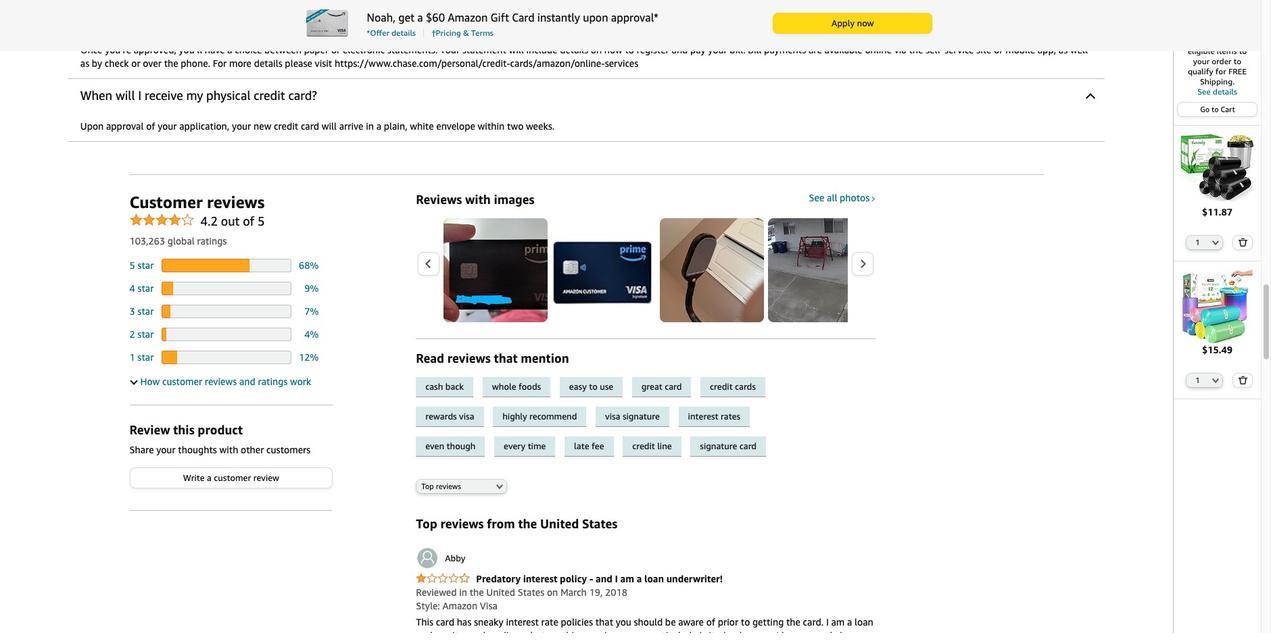 Task type: describe. For each thing, give the bounding box(es) containing it.
customer
[[130, 193, 203, 212]]

card inside reviewed in the united states on march 19, 2018 style: amazon visa this card has sneaky interest rate policies that you should be aware of prior to getting the card. i am a loan underwriter and credit analyst, so this experience was particularly irritating because i know exactly ho
[[436, 617, 455, 628]]

a inside the write a customer review 'link'
[[207, 473, 212, 484]]

cards/amazon/online-
[[511, 58, 605, 69]]

this
[[416, 617, 434, 628]]

are
[[809, 44, 823, 56]]

instantly
[[538, 11, 581, 24]]

1 horizontal spatial or
[[331, 44, 340, 56]]

5 star
[[130, 260, 154, 272]]

0 horizontal spatial will
[[116, 88, 135, 103]]

late
[[574, 441, 590, 452]]

bill.
[[730, 44, 746, 56]]

product
[[198, 423, 243, 438]]

cash back
[[426, 382, 464, 393]]

customer inside dropdown button
[[162, 376, 202, 388]]

go to cart
[[1201, 105, 1236, 114]]

12% link
[[299, 352, 319, 364]]

cash
[[426, 382, 443, 393]]

2 visa from the left
[[606, 412, 621, 422]]

interest inside reviewed in the united states on march 19, 2018 style: amazon visa this card has sneaky interest rate policies that you should be aware of prior to getting the card. i am a loan underwriter and credit analyst, so this experience was particularly irritating because i know exactly ho
[[506, 617, 539, 628]]

envelope
[[437, 121, 476, 132]]

policies
[[561, 617, 593, 628]]

customers
[[267, 445, 311, 456]]

site
[[977, 44, 992, 56]]

credit inside reviewed in the united states on march 19, 2018 style: amazon visa this card has sneaky interest rate policies that you should be aware of prior to getting the card. i am a loan underwriter and credit analyst, so this experience was particularly irritating because i know exactly ho
[[488, 630, 513, 634]]

1 horizontal spatial will
[[322, 121, 337, 132]]

when will i receive my physical credit card? link
[[68, 79, 1106, 112]]

amazon visa image
[[306, 9, 349, 37]]

next image
[[860, 259, 868, 269]]

reviews for customer reviews
[[207, 193, 265, 212]]

from
[[487, 517, 515, 532]]

19,
[[590, 587, 603, 599]]

0 vertical spatial with
[[465, 192, 491, 207]]

and inside how customer reviews and ratings work dropdown button
[[239, 376, 256, 388]]

work
[[290, 376, 311, 388]]

details down the between
[[254, 58, 283, 69]]

3
[[130, 306, 135, 318]]

top reviews from the united states
[[416, 517, 618, 532]]

1 horizontal spatial states
[[582, 517, 618, 532]]

68% link
[[299, 260, 319, 272]]

physical
[[206, 88, 251, 103]]

this inside reviewed in the united states on march 19, 2018 style: amazon visa this card has sneaky interest rate policies that you should be aware of prior to getting the card. i am a loan underwriter and credit analyst, so this experience was particularly irritating because i know exactly ho
[[563, 630, 579, 634]]

reviews with images
[[416, 192, 535, 207]]

2018
[[606, 587, 628, 599]]

rewards visa link
[[416, 408, 493, 428]]

interest inside predatory interest policy - and i am a loan underwriter! link
[[523, 574, 558, 585]]

statement
[[463, 44, 507, 56]]

new
[[254, 121, 272, 132]]

5 star link
[[130, 260, 154, 272]]

bill
[[749, 44, 762, 56]]

phone.
[[181, 58, 210, 69]]

9%
[[305, 283, 319, 295]]

4% link
[[305, 329, 319, 341]]

reviewed in the united states on march 19, 2018 style: amazon visa this card has sneaky interest rate policies that you should be aware of prior to getting the card. i am a loan underwriter and credit analyst, so this experience was particularly irritating because i know exactly ho
[[416, 587, 874, 634]]

0 vertical spatial that
[[494, 351, 518, 366]]

0 vertical spatial united
[[541, 517, 579, 532]]

easy to use
[[570, 382, 614, 393]]

progress bar for 5 star
[[162, 259, 291, 273]]

top reviews element
[[130, 175, 1272, 634]]

3 star
[[130, 306, 154, 318]]

details inside "of eligible items to your order to qualify for free shipping. see details"
[[1214, 87, 1238, 97]]

out
[[221, 214, 240, 229]]

whole foods link
[[483, 378, 560, 398]]

star for 3 star
[[138, 306, 154, 318]]

every
[[504, 441, 526, 452]]

because
[[740, 630, 774, 634]]

top for top reviews
[[422, 482, 434, 491]]

reviews inside dropdown button
[[205, 376, 237, 388]]

please
[[285, 58, 313, 69]]

i up 2018 on the bottom left of page
[[615, 574, 618, 585]]

see all photos
[[810, 192, 870, 204]]

star for 1 star
[[138, 352, 154, 364]]

how
[[605, 44, 623, 56]]

so
[[551, 630, 560, 634]]

dropdown image for $11.87
[[1213, 240, 1220, 245]]

reviews
[[416, 192, 462, 207]]

you're
[[105, 44, 131, 56]]

credit left cards
[[710, 382, 733, 393]]

rate
[[542, 617, 559, 628]]

visa
[[480, 601, 498, 612]]

even
[[426, 441, 445, 452]]

interest inside interest rates link
[[688, 412, 719, 422]]

delete image for $11.87
[[1239, 238, 1249, 247]]

1 inside top reviews element
[[130, 352, 135, 364]]

sneaky
[[474, 617, 504, 628]]

4.2 out of 5
[[201, 214, 265, 229]]

terms
[[471, 28, 494, 38]]

predatory
[[477, 574, 521, 585]]

0 horizontal spatial ratings
[[197, 236, 227, 247]]

images
[[494, 192, 535, 207]]

easy
[[570, 382, 587, 393]]

back
[[446, 382, 464, 393]]

1 horizontal spatial as
[[1059, 44, 1068, 56]]

ratings inside dropdown button
[[258, 376, 288, 388]]

mention
[[521, 351, 569, 366]]

predatory interest policy - and i am a loan underwriter!
[[477, 574, 723, 585]]

pay
[[691, 44, 706, 56]]

the up know
[[787, 617, 801, 628]]

when
[[80, 88, 112, 103]]

1 for $11.87
[[1196, 238, 1201, 247]]

card down rates
[[740, 441, 757, 452]]

go
[[1201, 105, 1211, 114]]

great
[[642, 382, 663, 393]]

the right from
[[519, 517, 537, 532]]

0 horizontal spatial or
[[132, 58, 141, 69]]

3 star link
[[130, 306, 154, 318]]

i up exactly
[[827, 617, 829, 628]]

well
[[1071, 44, 1089, 56]]

upon
[[583, 11, 609, 24]]

once
[[80, 44, 103, 56]]

credit left line
[[633, 441, 655, 452]]

late fee
[[574, 441, 605, 452]]

star for 2 star
[[138, 329, 154, 341]]

card.
[[804, 617, 824, 628]]

of eligible items to your order to qualify for free shipping. see details
[[1189, 36, 1248, 97]]

interest rates
[[688, 412, 741, 422]]

visit
[[315, 58, 332, 69]]

review
[[254, 473, 280, 484]]

delete image for $15.49
[[1239, 376, 1249, 385]]

and inside predatory interest policy - and i am a loan underwriter! link
[[596, 574, 613, 585]]

top for top reviews from the united states
[[416, 517, 438, 532]]

exactly
[[808, 630, 838, 634]]

my
[[186, 88, 203, 103]]

approval*
[[611, 11, 659, 24]]

103,263 global ratings
[[130, 236, 227, 247]]

1.2 gallon/330pcs strong trash bags colorful clear garbage bags by teivio, bathroom trash can bin liners, small plastic bags for home office kitchen, multicolor image
[[1181, 270, 1255, 344]]

your inside review this product share your thoughts with other customers
[[156, 445, 176, 456]]

your down receive
[[158, 121, 177, 132]]

via
[[895, 44, 907, 56]]

dropdown image for $15.49
[[1213, 378, 1220, 384]]

and inside reviewed in the united states on march 19, 2018 style: amazon visa this card has sneaky interest rate policies that you should be aware of prior to getting the card. i am a loan underwriter and credit analyst, so this experience was particularly irritating because i know exactly ho
[[470, 630, 486, 634]]

7%
[[305, 306, 319, 318]]

0 vertical spatial amazon
[[448, 11, 488, 24]]

cash back link
[[416, 378, 483, 398]]



Task type: vqa. For each thing, say whether or not it's contained in the screenshot.
"main content"
no



Task type: locate. For each thing, give the bounding box(es) containing it.
1 vertical spatial as
[[80, 58, 89, 69]]

1 vertical spatial with
[[220, 445, 238, 456]]

am up 2018 on the bottom left of page
[[621, 574, 635, 585]]

services
[[605, 58, 639, 69]]

reviews up abby
[[441, 517, 484, 532]]

credit up new at the top of page
[[254, 88, 285, 103]]

5 star from the top
[[138, 352, 154, 364]]

your right pay
[[709, 44, 728, 56]]

see inside "of eligible items to your order to qualify for free shipping. see details"
[[1198, 87, 1212, 97]]

1 horizontal spatial signature
[[701, 441, 738, 452]]

signature card
[[701, 441, 757, 452]]

1 horizontal spatial this
[[563, 630, 579, 634]]

with down product
[[220, 445, 238, 456]]

interest left rates
[[688, 412, 719, 422]]

credit right new at the top of page
[[274, 121, 299, 132]]

amazon up has
[[443, 601, 478, 612]]

dropdown image down $11.87
[[1213, 240, 1220, 245]]

0 vertical spatial delete image
[[1239, 238, 1249, 247]]

$60
[[426, 11, 445, 24]]

see details link
[[1181, 87, 1255, 97]]

amazon up &
[[448, 11, 488, 24]]

1 vertical spatial dropdown image
[[1213, 378, 1220, 384]]

and inside once you're approved, you'll have a choice between paper or electronic statements. your statement will include details on how to register and pay your bill. bill payments are available online via the self-service site or mobile app, as well as by check or over the phone. for more details please visit https://www.chase.com/personal/credit-cards/amazon/online-services
[[672, 44, 688, 56]]

1 vertical spatial united
[[487, 587, 516, 599]]

0 horizontal spatial customer
[[162, 376, 202, 388]]

0 vertical spatial interest
[[688, 412, 719, 422]]

expand image
[[130, 378, 137, 386]]

see up go
[[1198, 87, 1212, 97]]

states up rate
[[518, 587, 545, 599]]

None submit
[[1234, 236, 1253, 249], [1234, 374, 1253, 388], [1234, 236, 1253, 249], [1234, 374, 1253, 388]]

register
[[637, 44, 670, 56]]

to right order
[[1235, 56, 1242, 66]]

your left order
[[1194, 56, 1210, 66]]

upon approval of your application, your new credit card will arrive in a plain, white envelope within two weeks.
[[80, 121, 555, 132]]

progress bar for 3 star
[[162, 305, 291, 319]]

see left the all
[[810, 192, 825, 204]]

as left well
[[1059, 44, 1068, 56]]

card right great
[[665, 382, 682, 393]]

time
[[528, 441, 546, 452]]

card down card?
[[301, 121, 319, 132]]

text separator image
[[424, 29, 424, 37]]

by
[[92, 58, 102, 69]]

1 horizontal spatial ratings
[[258, 376, 288, 388]]

united down the predatory
[[487, 587, 516, 599]]

great card link
[[632, 378, 701, 398]]

in right arrive
[[366, 121, 374, 132]]

reviews up 4.2 out of 5
[[207, 193, 265, 212]]

0 horizontal spatial am
[[621, 574, 635, 585]]

states inside reviewed in the united states on march 19, 2018 style: amazon visa this card has sneaky interest rate policies that you should be aware of prior to getting the card. i am a loan underwriter and credit analyst, so this experience was particularly irritating because i know exactly ho
[[518, 587, 545, 599]]

1 vertical spatial interest
[[523, 574, 558, 585]]

1 vertical spatial top
[[416, 517, 438, 532]]

details up cart
[[1214, 87, 1238, 97]]

to inside the easy to use link
[[589, 382, 598, 393]]

plain,
[[384, 121, 408, 132]]

star right 4
[[138, 283, 154, 295]]

self-
[[926, 44, 945, 56]]

am inside reviewed in the united states on march 19, 2018 style: amazon visa this card has sneaky interest rate policies that you should be aware of prior to getting the card. i am a loan underwriter and credit analyst, so this experience was particularly irritating because i know exactly ho
[[832, 617, 845, 628]]

0 vertical spatial signature
[[623, 412, 660, 422]]

the right over
[[164, 58, 178, 69]]

ratings down 4.2
[[197, 236, 227, 247]]

states up predatory interest policy - and i am a loan underwriter!
[[582, 517, 618, 532]]

star for 5 star
[[138, 260, 154, 272]]

this down policies
[[563, 630, 579, 634]]

for
[[1216, 66, 1227, 76]]

1 vertical spatial this
[[563, 630, 579, 634]]

1 vertical spatial amazon
[[443, 601, 478, 612]]

dropdown image down $15.49
[[1213, 378, 1220, 384]]

2 delete image from the top
[[1239, 376, 1249, 385]]

white
[[410, 121, 434, 132]]

1 vertical spatial states
[[518, 587, 545, 599]]

every time link
[[495, 437, 565, 458]]

card?
[[289, 88, 317, 103]]

1 star from the top
[[138, 260, 154, 272]]

noah,
[[367, 11, 396, 24]]

united
[[541, 517, 579, 532], [487, 587, 516, 599]]

1 horizontal spatial am
[[832, 617, 845, 628]]

once you're approved, you'll have a choice between paper or electronic statements. your statement will include details on how to register and pay your bill. bill payments are available online via the self-service site or mobile app, as well as by check or over the phone. for more details please visit https://www.chase.com/personal/credit-cards/amazon/online-services
[[80, 44, 1089, 69]]

analyst,
[[515, 630, 548, 634]]

1 horizontal spatial customer
[[214, 473, 251, 484]]

details down get
[[392, 28, 416, 38]]

customer inside 'link'
[[214, 473, 251, 484]]

1
[[1196, 238, 1201, 247], [130, 352, 135, 364], [1196, 376, 1201, 385]]

0 vertical spatial loan
[[645, 574, 664, 585]]

visa signature
[[606, 412, 660, 422]]

0 vertical spatial see
[[1198, 87, 1212, 97]]

a inside once you're approved, you'll have a choice between paper or electronic statements. your statement will include details on how to register and pay your bill. bill payments are available online via the self-service site or mobile app, as well as by check or over the phone. for more details please visit https://www.chase.com/personal/credit-cards/amazon/online-services
[[228, 44, 233, 56]]

the right 'via'
[[910, 44, 924, 56]]

1 vertical spatial loan
[[855, 617, 874, 628]]

4.2
[[201, 214, 218, 229]]

signature
[[623, 412, 660, 422], [701, 441, 738, 452]]

am
[[621, 574, 635, 585], [832, 617, 845, 628]]

a
[[418, 11, 423, 24], [228, 44, 233, 56], [377, 121, 382, 132], [207, 473, 212, 484], [637, 574, 642, 585], [848, 617, 853, 628]]

1 vertical spatial 1
[[130, 352, 135, 364]]

68%
[[299, 260, 319, 272]]

$11.87
[[1203, 206, 1233, 218]]

1 horizontal spatial 5
[[258, 214, 265, 229]]

1 vertical spatial in
[[460, 587, 467, 599]]

0 horizontal spatial 5
[[130, 260, 135, 272]]

top
[[422, 482, 434, 491], [416, 517, 438, 532]]

signature down great
[[623, 412, 660, 422]]

will inside once you're approved, you'll have a choice between paper or electronic statements. your statement will include details on how to register and pay your bill. bill payments are available online via the self-service site or mobile app, as well as by check or over the phone. for more details please visit https://www.chase.com/personal/credit-cards/amazon/online-services
[[509, 44, 524, 56]]

1 vertical spatial that
[[596, 617, 614, 628]]

particularly
[[648, 630, 697, 634]]

two
[[507, 121, 524, 132]]

to right go
[[1213, 105, 1220, 114]]

card up underwriter
[[436, 617, 455, 628]]

progress bar for 1 star
[[162, 351, 291, 365]]

policy
[[560, 574, 587, 585]]

star right "2"
[[138, 329, 154, 341]]

1 vertical spatial ratings
[[258, 376, 288, 388]]

star right the 3
[[138, 306, 154, 318]]

1 horizontal spatial see
[[1198, 87, 1212, 97]]

0 horizontal spatial in
[[366, 121, 374, 132]]

0 horizontal spatial states
[[518, 587, 545, 599]]

1 progress bar from the top
[[162, 259, 291, 273]]

will left include at the left of page
[[509, 44, 524, 56]]

loan
[[645, 574, 664, 585], [855, 617, 874, 628]]

though
[[447, 441, 476, 452]]

reviews for read reviews that mention
[[448, 351, 491, 366]]

a inside predatory interest policy - and i am a loan underwriter! link
[[637, 574, 642, 585]]

credit cards
[[710, 382, 756, 393]]

of inside reviewed in the united states on march 19, 2018 style: amazon visa this card has sneaky interest rate policies that you should be aware of prior to getting the card. i am a loan underwriter and credit analyst, so this experience was particularly irritating because i know exactly ho
[[707, 617, 716, 628]]

1 visa from the left
[[459, 412, 475, 422]]

1 vertical spatial signature
[[701, 441, 738, 452]]

eligible
[[1189, 46, 1215, 56]]

1 vertical spatial delete image
[[1239, 376, 1249, 385]]

1 vertical spatial will
[[116, 88, 135, 103]]

or up visit
[[331, 44, 340, 56]]

1 horizontal spatial loan
[[855, 617, 874, 628]]

1 horizontal spatial united
[[541, 517, 579, 532]]

top up abby link
[[416, 517, 438, 532]]

statements.
[[388, 44, 438, 56]]

even though link
[[416, 437, 495, 458]]

i down getting
[[777, 630, 780, 634]]

review
[[130, 423, 170, 438]]

payments
[[765, 44, 807, 56]]

2 vertical spatial 1
[[1196, 376, 1201, 385]]

shipping.
[[1201, 76, 1236, 87]]

dropdown image inside top reviews element
[[497, 484, 504, 490]]

how customer reviews and ratings work button
[[130, 376, 311, 389]]

the up visa
[[470, 587, 484, 599]]

0 horizontal spatial united
[[487, 587, 516, 599]]

items
[[1218, 46, 1238, 56]]

0 vertical spatial customer
[[162, 376, 202, 388]]

this
[[173, 423, 195, 438], [563, 630, 579, 634]]

0 vertical spatial am
[[621, 574, 635, 585]]

reviews for top reviews
[[436, 482, 461, 491]]

0 horizontal spatial see
[[810, 192, 825, 204]]

march
[[561, 587, 587, 599]]

with inside review this product share your thoughts with other customers
[[220, 445, 238, 456]]

0 vertical spatial 1
[[1196, 238, 1201, 247]]

0 vertical spatial this
[[173, 423, 195, 438]]

progress bar
[[162, 259, 291, 273], [162, 282, 291, 296], [162, 305, 291, 319], [162, 328, 291, 342], [162, 351, 291, 365]]

united up predatory interest policy - and i am a loan underwriter! link
[[541, 517, 579, 532]]

1 vertical spatial 5
[[130, 260, 135, 272]]

your left new at the top of page
[[232, 121, 251, 132]]

signature card link
[[691, 437, 773, 458]]

a up reviewed in the united states on march 19, 2018 style: amazon visa this card has sneaky interest rate policies that you should be aware of prior to getting the card. i am a loan underwriter and credit analyst, so this experience was particularly irritating because i know exactly ho
[[637, 574, 642, 585]]

5 up 4
[[130, 260, 135, 272]]

2
[[130, 329, 135, 341]]

reviews up product
[[205, 376, 237, 388]]

1 horizontal spatial in
[[460, 587, 467, 599]]

0 horizontal spatial loan
[[645, 574, 664, 585]]

1 horizontal spatial with
[[465, 192, 491, 207]]

i left receive
[[138, 88, 142, 103]]

i
[[138, 88, 142, 103], [615, 574, 618, 585], [827, 617, 829, 628], [777, 630, 780, 634]]

0 vertical spatial in
[[366, 121, 374, 132]]

that up the experience
[[596, 617, 614, 628]]

your inside once you're approved, you'll have a choice between paper or electronic statements. your statement will include details on how to register and pay your bill. bill payments are available online via the self-service site or mobile app, as well as by check or over the phone. for more details please visit https://www.chase.com/personal/credit-cards/amazon/online-services
[[709, 44, 728, 56]]

0 vertical spatial 5
[[258, 214, 265, 229]]

reviews for top reviews from the united states
[[441, 517, 484, 532]]

2 horizontal spatial or
[[995, 44, 1004, 56]]

star down 2 star
[[138, 352, 154, 364]]

0 horizontal spatial signature
[[623, 412, 660, 422]]

section collapse image
[[1087, 94, 1096, 103]]

2 progress bar from the top
[[162, 282, 291, 296]]

of inside "of eligible items to your order to qualify for free shipping. see details"
[[1234, 36, 1242, 46]]

2 vertical spatial interest
[[506, 617, 539, 628]]

your right share
[[156, 445, 176, 456]]

to
[[625, 44, 635, 56], [1240, 46, 1248, 56], [1235, 56, 1242, 66], [1213, 105, 1220, 114], [589, 382, 598, 393], [741, 617, 751, 628]]

of up irritating
[[707, 617, 716, 628]]

1 horizontal spatial that
[[596, 617, 614, 628]]

to up because
[[741, 617, 751, 628]]

1 for $15.49
[[1196, 376, 1201, 385]]

progress bar for 4 star
[[162, 282, 291, 296]]

1 delete image from the top
[[1239, 238, 1249, 247]]

your
[[440, 44, 460, 56]]

1 vertical spatial am
[[832, 617, 845, 628]]

1 horizontal spatial visa
[[606, 412, 621, 422]]

list
[[444, 219, 1272, 323]]

4 star from the top
[[138, 329, 154, 341]]

2 star from the top
[[138, 283, 154, 295]]

credit line
[[633, 441, 672, 452]]

choice
[[235, 44, 262, 56]]

ratings left work
[[258, 376, 288, 388]]

2 vertical spatial will
[[322, 121, 337, 132]]

1 vertical spatial customer
[[214, 473, 251, 484]]

on inside reviewed in the united states on march 19, 2018 style: amazon visa this card has sneaky interest rate policies that you should be aware of prior to getting the card. i am a loan underwriter and credit analyst, so this experience was particularly irritating because i know exactly ho
[[547, 587, 558, 599]]

1 vertical spatial on
[[547, 587, 558, 599]]

gift
[[491, 11, 509, 24]]

thoughts
[[178, 445, 217, 456]]

0 horizontal spatial as
[[80, 58, 89, 69]]

amazon inside reviewed in the united states on march 19, 2018 style: amazon visa this card has sneaky interest rate policies that you should be aware of prior to getting the card. i am a loan underwriter and credit analyst, so this experience was particularly irritating because i know exactly ho
[[443, 601, 478, 612]]

to inside go to cart link
[[1213, 105, 1220, 114]]

highly recommend link
[[493, 408, 596, 428]]

other
[[241, 445, 264, 456]]

of right the out
[[243, 214, 255, 229]]

0 horizontal spatial visa
[[459, 412, 475, 422]]

on
[[591, 44, 602, 56], [547, 587, 558, 599]]

2 horizontal spatial will
[[509, 44, 524, 56]]

write
[[183, 473, 205, 484]]

electronic
[[343, 44, 385, 56]]

irritating
[[700, 630, 737, 634]]

1 vertical spatial see
[[810, 192, 825, 204]]

online
[[866, 44, 892, 56]]

0 vertical spatial states
[[582, 517, 618, 532]]

previous image
[[425, 259, 432, 269]]

or left over
[[132, 58, 141, 69]]

top reviews
[[422, 482, 461, 491]]

0 horizontal spatial this
[[173, 423, 195, 438]]

qualify
[[1189, 66, 1214, 76]]

credit line link
[[623, 437, 691, 458]]

card
[[301, 121, 319, 132], [665, 382, 682, 393], [740, 441, 757, 452], [436, 617, 455, 628]]

a right card.
[[848, 617, 853, 628]]

mobile
[[1006, 44, 1036, 56]]

of up free
[[1234, 36, 1242, 46]]

a left plain,
[[377, 121, 382, 132]]

a right write
[[207, 473, 212, 484]]

review this product share your thoughts with other customers
[[130, 423, 311, 456]]

list inside top reviews element
[[444, 219, 1272, 323]]

in inside reviewed in the united states on march 19, 2018 style: amazon visa this card has sneaky interest rate policies that you should be aware of prior to getting the card. i am a loan underwriter and credit analyst, so this experience was particularly irritating because i know exactly ho
[[460, 587, 467, 599]]

hommaly 1.2 gallon 240 pcs small black trash bags, strong garbage bags, bathroom trash can bin liners unscented, mini plastic bags for office, waste basket liner, fit 3,4.5,6 liters, 0.5,0.8,1,1.2 gal image
[[1181, 131, 1255, 205]]

underwriter!
[[667, 574, 723, 585]]

loan inside reviewed in the united states on march 19, 2018 style: amazon visa this card has sneaky interest rate policies that you should be aware of prior to getting the card. i am a loan underwriter and credit analyst, so this experience was particularly irritating because i know exactly ho
[[855, 617, 874, 628]]

to left use
[[589, 382, 598, 393]]

or right site
[[995, 44, 1004, 56]]

as left by
[[80, 58, 89, 69]]

customer right how
[[162, 376, 202, 388]]

easy to use link
[[560, 378, 632, 398]]

get
[[399, 11, 415, 24]]

and left pay
[[672, 44, 688, 56]]

5
[[258, 214, 265, 229], [130, 260, 135, 272]]

credit down sneaky
[[488, 630, 513, 634]]

0 horizontal spatial that
[[494, 351, 518, 366]]

will left arrive
[[322, 121, 337, 132]]

this inside review this product share your thoughts with other customers
[[173, 423, 195, 438]]

interest up analyst,
[[506, 617, 539, 628]]

3 star from the top
[[138, 306, 154, 318]]

4
[[130, 283, 135, 295]]

highly recommend
[[503, 412, 577, 422]]

with left images
[[465, 192, 491, 207]]

0 horizontal spatial on
[[547, 587, 558, 599]]

a inside reviewed in the united states on march 19, 2018 style: amazon visa this card has sneaky interest rate policies that you should be aware of prior to getting the card. i am a loan underwriter and credit analyst, so this experience was particularly irritating because i know exactly ho
[[848, 617, 853, 628]]

0 vertical spatial dropdown image
[[1213, 240, 1220, 245]]

star for 4 star
[[138, 283, 154, 295]]

of right approval
[[146, 121, 155, 132]]

am up exactly
[[832, 617, 845, 628]]

star up 4 star link
[[138, 260, 154, 272]]

5 progress bar from the top
[[162, 351, 291, 365]]

4 progress bar from the top
[[162, 328, 291, 342]]

signature down interest rates link
[[701, 441, 738, 452]]

a right have
[[228, 44, 233, 56]]

progress bar for 2 star
[[162, 328, 291, 342]]

2 vertical spatial dropdown image
[[497, 484, 504, 490]]

in right reviewed
[[460, 587, 467, 599]]

interest left policy
[[523, 574, 558, 585]]

0 vertical spatial as
[[1059, 44, 1068, 56]]

should
[[634, 617, 663, 628]]

order
[[1213, 56, 1232, 66]]

5 right the out
[[258, 214, 265, 229]]

dropdown image up from
[[497, 484, 504, 490]]

cards
[[735, 382, 756, 393]]

your inside "of eligible items to your order to qualify for free shipping. see details"
[[1194, 56, 1210, 66]]

details up cards/amazon/online-
[[560, 44, 589, 56]]

and right "-" on the bottom of page
[[596, 574, 613, 585]]

on inside once you're approved, you'll have a choice between paper or electronic statements. your statement will include details on how to register and pay your bill. bill payments are available online via the self-service site or mobile app, as well as by check or over the phone. for more details please visit https://www.chase.com/personal/credit-cards/amazon/online-services
[[591, 44, 602, 56]]

dropdown image
[[1213, 240, 1220, 245], [1213, 378, 1220, 384], [497, 484, 504, 490]]

available
[[825, 44, 863, 56]]

on left how
[[591, 44, 602, 56]]

that up whole
[[494, 351, 518, 366]]

0 vertical spatial on
[[591, 44, 602, 56]]

&
[[463, 28, 469, 38]]

to right items
[[1240, 46, 1248, 56]]

3 progress bar from the top
[[162, 305, 291, 319]]

service
[[945, 44, 975, 56]]

write a customer review
[[183, 473, 280, 484]]

visa right rewards
[[459, 412, 475, 422]]

customer left review
[[214, 473, 251, 484]]

reviews down 'even though' link
[[436, 482, 461, 491]]

to inside once you're approved, you'll have a choice between paper or electronic statements. your statement will include details on how to register and pay your bill. bill payments are available online via the self-service site or mobile app, as well as by check or over the phone. for more details please visit https://www.chase.com/personal/credit-cards/amazon/online-services
[[625, 44, 635, 56]]

1 horizontal spatial on
[[591, 44, 602, 56]]

reviews
[[207, 193, 265, 212], [448, 351, 491, 366], [205, 376, 237, 388], [436, 482, 461, 491], [441, 517, 484, 532]]

0 vertical spatial top
[[422, 482, 434, 491]]

getting
[[753, 617, 784, 628]]

0 vertical spatial ratings
[[197, 236, 227, 247]]

and down sneaky
[[470, 630, 486, 634]]

to inside reviewed in the united states on march 19, 2018 style: amazon visa this card has sneaky interest rate policies that you should be aware of prior to getting the card. i am a loan underwriter and credit analyst, so this experience was particularly irritating because i know exactly ho
[[741, 617, 751, 628]]

that inside reviewed in the united states on march 19, 2018 style: amazon visa this card has sneaky interest rate policies that you should be aware of prior to getting the card. i am a loan underwriter and credit analyst, so this experience was particularly irritating because i know exactly ho
[[596, 617, 614, 628]]

a right get
[[418, 11, 423, 24]]

to up services
[[625, 44, 635, 56]]

on left march
[[547, 587, 558, 599]]

0 horizontal spatial with
[[220, 445, 238, 456]]

interest rates link
[[679, 408, 757, 428]]

see inside top reviews element
[[810, 192, 825, 204]]

top down even
[[422, 482, 434, 491]]

visa down use
[[606, 412, 621, 422]]

0 vertical spatial will
[[509, 44, 524, 56]]

this up thoughts
[[173, 423, 195, 438]]

delete image
[[1239, 238, 1249, 247], [1239, 376, 1249, 385]]

103,263
[[130, 236, 165, 247]]

loan right card.
[[855, 617, 874, 628]]

united inside reviewed in the united states on march 19, 2018 style: amazon visa this card has sneaky interest rate policies that you should be aware of prior to getting the card. i am a loan underwriter and credit analyst, so this experience was particularly irritating because i know exactly ho
[[487, 587, 516, 599]]



